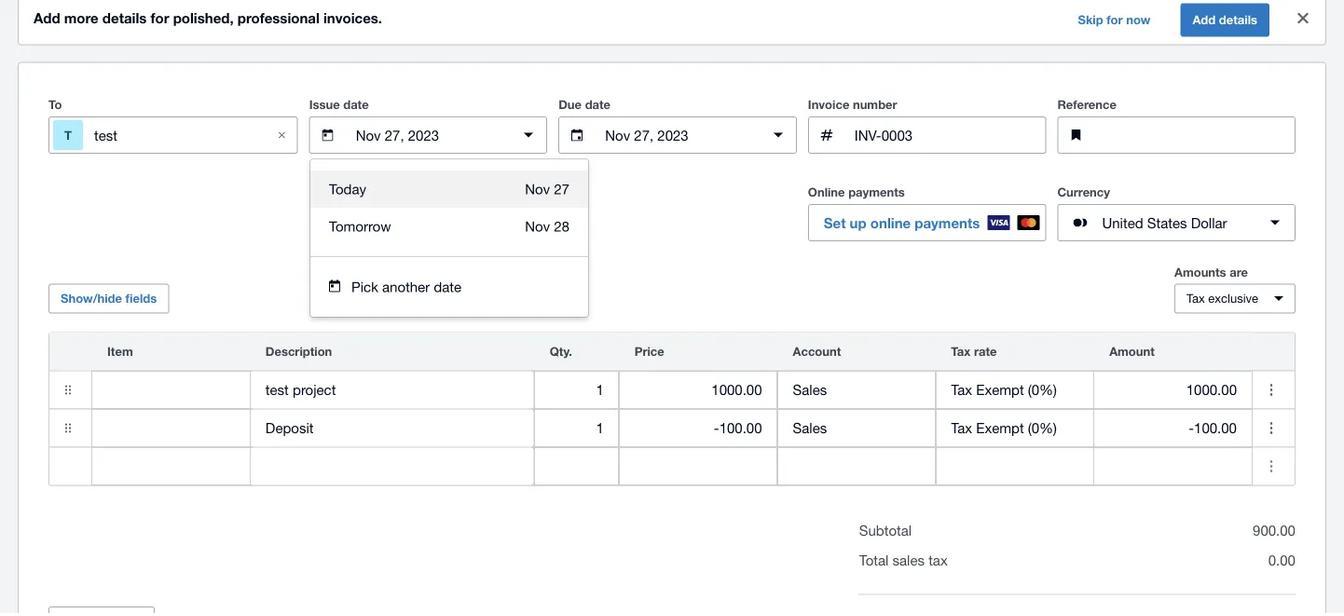 Task type: describe. For each thing, give the bounding box(es) containing it.
tax for tax rate
[[951, 345, 971, 359]]

date inside button
[[434, 279, 462, 295]]

add more details for polished, professional invoices.
[[34, 10, 382, 27]]

exclusive
[[1209, 292, 1259, 306]]

issue
[[309, 98, 340, 112]]

tax rate text field for amount field associated with more line item options image
[[937, 373, 1094, 408]]

invoice number element
[[808, 117, 1047, 154]]

total
[[859, 553, 889, 569]]

dollar
[[1191, 215, 1228, 231]]

tax for tax exclusive
[[1187, 292, 1205, 306]]

more line item options element
[[1253, 333, 1295, 371]]

amount
[[1110, 345, 1155, 359]]

set
[[824, 215, 846, 231]]

amounts
[[1175, 265, 1227, 279]]

reference
[[1058, 98, 1117, 112]]

tomorrow
[[329, 218, 391, 235]]

900.00
[[1253, 523, 1296, 539]]

tax exclusive button
[[1175, 284, 1296, 314]]

add details button
[[1181, 3, 1270, 37]]

tax exclusive
[[1187, 292, 1259, 306]]

inventory item text field for description text field
[[92, 449, 250, 485]]

1 vertical spatial close image
[[264, 117, 301, 154]]

account text field for test project text field
[[778, 373, 936, 408]]

are
[[1230, 265, 1249, 279]]

to
[[48, 98, 62, 112]]

professional
[[238, 10, 320, 27]]

add for add details
[[1193, 13, 1216, 27]]

price
[[635, 345, 665, 359]]

date for issue date
[[343, 98, 369, 112]]

none field inventory item
[[92, 372, 250, 409]]

item
[[107, 345, 133, 359]]

invoices.
[[324, 10, 382, 27]]

total sales tax
[[859, 553, 948, 569]]

price field for account text field for deposit text box
[[620, 411, 777, 446]]

tax rate text field for amount field related to more line item options icon for quantity field for deposit text box
[[937, 411, 1094, 446]]

add more details for polished, professional invoices. status
[[19, 0, 1326, 44]]

0 horizontal spatial for
[[151, 10, 169, 27]]

0 horizontal spatial details
[[102, 10, 147, 27]]

Inventory item text field
[[92, 373, 250, 408]]

0.00
[[1269, 553, 1296, 569]]

tax rate
[[951, 345, 997, 359]]

more line item options image for quantity field related to description text field
[[1253, 448, 1291, 485]]

pick another date
[[352, 279, 462, 295]]

due
[[559, 98, 582, 112]]

nov for nov 28
[[525, 218, 550, 235]]

more date options image for issue date
[[510, 117, 548, 154]]

show/hide
[[61, 292, 122, 306]]

tax
[[929, 553, 948, 569]]

Description text field
[[251, 373, 534, 408]]

currency
[[1058, 185, 1111, 200]]

Reference text field
[[1103, 118, 1295, 153]]

states
[[1148, 215, 1188, 231]]

quantity field for description text field
[[535, 449, 619, 485]]

united
[[1103, 215, 1144, 231]]

skip
[[1078, 13, 1104, 27]]

issue date
[[309, 98, 369, 112]]

list box containing today
[[311, 160, 588, 257]]

3 price field from the top
[[620, 449, 777, 485]]



Task type: locate. For each thing, give the bounding box(es) containing it.
0 horizontal spatial close image
[[264, 117, 301, 154]]

0 vertical spatial more line item options image
[[1253, 410, 1291, 447]]

2 horizontal spatial date
[[585, 98, 611, 112]]

more
[[64, 10, 99, 27]]

Account text field
[[778, 373, 936, 408], [778, 411, 936, 446]]

online payments
[[808, 185, 905, 200]]

1 horizontal spatial more date options image
[[760, 117, 797, 154]]

None field
[[92, 372, 250, 409], [778, 372, 936, 409], [937, 372, 1094, 409], [92, 410, 250, 447], [778, 410, 936, 447], [937, 410, 1094, 447], [92, 448, 250, 485], [778, 372, 936, 409], [937, 372, 1094, 409], [92, 410, 250, 447], [778, 410, 936, 447], [937, 410, 1094, 447], [92, 448, 250, 485]]

pick another date button
[[311, 269, 588, 306]]

drag and drop line image
[[49, 372, 87, 409]]

Description text field
[[251, 411, 534, 446]]

1 amount field from the top
[[1095, 373, 1252, 408]]

3 quantity field from the top
[[535, 449, 619, 485]]

tax inside invoice line item list element
[[951, 345, 971, 359]]

Description text field
[[251, 449, 534, 485]]

0 vertical spatial payments
[[849, 185, 905, 200]]

1 horizontal spatial date
[[434, 279, 462, 295]]

1 vertical spatial quantity field
[[535, 411, 619, 446]]

1 price field from the top
[[620, 373, 777, 408]]

28
[[554, 218, 570, 235]]

online
[[808, 185, 845, 200]]

nov
[[525, 181, 550, 197], [525, 218, 550, 235]]

1 tax rate text field from the top
[[937, 373, 1094, 408]]

1 inventory item text field from the top
[[92, 411, 250, 446]]

pick
[[352, 279, 378, 295]]

0 vertical spatial amount field
[[1095, 373, 1252, 408]]

nov for nov 27
[[525, 181, 550, 197]]

1 vertical spatial more line item options image
[[1253, 448, 1291, 485]]

due date
[[559, 98, 611, 112]]

group containing today
[[311, 160, 588, 317]]

nov 28
[[525, 218, 570, 235]]

date for due date
[[585, 98, 611, 112]]

0 vertical spatial tax rate text field
[[937, 373, 1094, 408]]

2 more date options image from the left
[[760, 117, 797, 154]]

Price field
[[620, 373, 777, 408], [620, 411, 777, 446], [620, 449, 777, 485]]

3 amount field from the top
[[1095, 449, 1252, 485]]

amount field for more line item options icon for quantity field related to description text field
[[1095, 449, 1252, 485]]

nov 27
[[525, 181, 570, 197]]

amount field for more line item options image
[[1095, 373, 1252, 408]]

tax
[[1187, 292, 1205, 306], [951, 345, 971, 359]]

set up online payments button
[[808, 204, 1047, 242]]

1 horizontal spatial payments
[[915, 215, 980, 231]]

number
[[853, 98, 898, 112]]

add inside 'button'
[[1193, 13, 1216, 27]]

1 more date options image from the left
[[510, 117, 548, 154]]

0 vertical spatial account text field
[[778, 373, 936, 408]]

1 vertical spatial nov
[[525, 218, 550, 235]]

add
[[34, 10, 60, 27], [1193, 13, 1216, 27]]

qty.
[[550, 345, 572, 359]]

add for add more details for polished, professional invoices.
[[34, 10, 60, 27]]

payments inside popup button
[[915, 215, 980, 231]]

more date options image
[[510, 117, 548, 154], [760, 117, 797, 154]]

0 vertical spatial close image
[[1285, 0, 1322, 37]]

invoice
[[808, 98, 850, 112]]

27
[[554, 181, 570, 197]]

drag and drop line image
[[49, 410, 87, 447]]

skip for now
[[1078, 13, 1151, 27]]

1 vertical spatial tax rate text field
[[937, 411, 1094, 446]]

nov left 28
[[525, 218, 550, 235]]

0 vertical spatial quantity field
[[535, 373, 619, 408]]

1 horizontal spatial tax
[[1187, 292, 1205, 306]]

t
[[64, 128, 72, 142]]

polished,
[[173, 10, 234, 27]]

subtotal
[[859, 523, 912, 539]]

date right issue
[[343, 98, 369, 112]]

1 horizontal spatial close image
[[1285, 0, 1322, 37]]

details
[[102, 10, 147, 27], [1220, 13, 1258, 27]]

add right now at right
[[1193, 13, 1216, 27]]

2 quantity field from the top
[[535, 411, 619, 446]]

more line item options image
[[1253, 372, 1291, 409]]

skip for now button
[[1067, 5, 1162, 35]]

1 vertical spatial tax
[[951, 345, 971, 359]]

rate
[[974, 345, 997, 359]]

1 vertical spatial account text field
[[778, 411, 936, 446]]

1 vertical spatial price field
[[620, 411, 777, 446]]

close image
[[1285, 0, 1322, 37], [264, 117, 301, 154]]

united states dollar button
[[1058, 204, 1296, 242]]

payments right online
[[915, 215, 980, 231]]

sales
[[893, 553, 925, 569]]

1 vertical spatial inventory item text field
[[92, 449, 250, 485]]

2 more line item options image from the top
[[1253, 448, 1291, 485]]

0 vertical spatial inventory item text field
[[92, 411, 250, 446]]

more line item options image down more line item options image
[[1253, 410, 1291, 447]]

0 horizontal spatial more date options image
[[510, 117, 548, 154]]

today
[[329, 181, 366, 197]]

invoice line item list element
[[48, 333, 1296, 486]]

payments
[[849, 185, 905, 200], [915, 215, 980, 231]]

date right due in the left top of the page
[[585, 98, 611, 112]]

description
[[266, 345, 332, 359]]

for left now at right
[[1107, 13, 1123, 27]]

0 horizontal spatial tax
[[951, 345, 971, 359]]

quantity field for deposit text box
[[535, 411, 619, 446]]

up
[[850, 215, 867, 231]]

group
[[311, 160, 588, 317]]

price field for account text field associated with test project text field
[[620, 373, 777, 408]]

for left polished,
[[151, 10, 169, 27]]

payments up online
[[849, 185, 905, 200]]

1 account text field from the top
[[778, 373, 936, 408]]

account text field for deposit text box
[[778, 411, 936, 446]]

amount field for more line item options icon for quantity field for deposit text box
[[1095, 411, 1252, 446]]

invoice number
[[808, 98, 898, 112]]

Amount field
[[1095, 373, 1252, 408], [1095, 411, 1252, 446], [1095, 449, 1252, 485]]

more line item options image
[[1253, 410, 1291, 447], [1253, 448, 1291, 485]]

0 horizontal spatial payments
[[849, 185, 905, 200]]

show/hide fields
[[61, 292, 157, 306]]

2 amount field from the top
[[1095, 411, 1252, 446]]

2 vertical spatial quantity field
[[535, 449, 619, 485]]

another
[[382, 279, 430, 295]]

tax down amounts
[[1187, 292, 1205, 306]]

1 horizontal spatial add
[[1193, 13, 1216, 27]]

Due date text field
[[604, 118, 752, 153]]

quantity field for test project text field
[[535, 373, 619, 408]]

0 vertical spatial tax
[[1187, 292, 1205, 306]]

2 account text field from the top
[[778, 411, 936, 446]]

inventory item text field for deposit text box
[[92, 411, 250, 446]]

show/hide fields button
[[48, 284, 169, 314]]

details inside 'button'
[[1220, 13, 1258, 27]]

nov left 27
[[525, 181, 550, 197]]

1 quantity field from the top
[[535, 373, 619, 408]]

amounts are
[[1175, 265, 1249, 279]]

account
[[793, 345, 841, 359]]

2 tax rate text field from the top
[[937, 411, 1094, 446]]

tax inside popup button
[[1187, 292, 1205, 306]]

2 price field from the top
[[620, 411, 777, 446]]

add left the more at the top left of page
[[34, 10, 60, 27]]

add details
[[1193, 13, 1258, 27]]

for inside button
[[1107, 13, 1123, 27]]

1 nov from the top
[[525, 181, 550, 197]]

date
[[343, 98, 369, 112], [585, 98, 611, 112], [434, 279, 462, 295]]

test
[[94, 127, 118, 143]]

1 horizontal spatial for
[[1107, 13, 1123, 27]]

2 inventory item text field from the top
[[92, 449, 250, 485]]

for
[[151, 10, 169, 27], [1107, 13, 1123, 27]]

2 vertical spatial price field
[[620, 449, 777, 485]]

0 horizontal spatial add
[[34, 10, 60, 27]]

Invoice number text field
[[853, 118, 1046, 153]]

1 vertical spatial payments
[[915, 215, 980, 231]]

united states dollar
[[1103, 215, 1228, 231]]

2 nov from the top
[[525, 218, 550, 235]]

0 vertical spatial nov
[[525, 181, 550, 197]]

set up online payments
[[824, 215, 980, 231]]

1 horizontal spatial details
[[1220, 13, 1258, 27]]

2 vertical spatial amount field
[[1095, 449, 1252, 485]]

close image inside add more details for polished, professional invoices. status
[[1285, 0, 1322, 37]]

Tax rate text field
[[937, 373, 1094, 408], [937, 411, 1094, 446]]

1 more line item options image from the top
[[1253, 410, 1291, 447]]

online
[[871, 215, 911, 231]]

list box
[[311, 160, 588, 257]]

0 vertical spatial price field
[[620, 373, 777, 408]]

0 horizontal spatial date
[[343, 98, 369, 112]]

now
[[1127, 13, 1151, 27]]

Quantity field
[[535, 373, 619, 408], [535, 411, 619, 446], [535, 449, 619, 485]]

more date options image for due date
[[760, 117, 797, 154]]

more line item options image for quantity field for deposit text box
[[1253, 410, 1291, 447]]

fields
[[125, 292, 157, 306]]

date right another
[[434, 279, 462, 295]]

Issue date text field
[[354, 118, 503, 153]]

1 vertical spatial amount field
[[1095, 411, 1252, 446]]

tax left rate
[[951, 345, 971, 359]]

more line item options image up 900.00
[[1253, 448, 1291, 485]]

Inventory item text field
[[92, 411, 250, 446], [92, 449, 250, 485]]



Task type: vqa. For each thing, say whether or not it's contained in the screenshot.
the middle More line item options 'image'
yes



